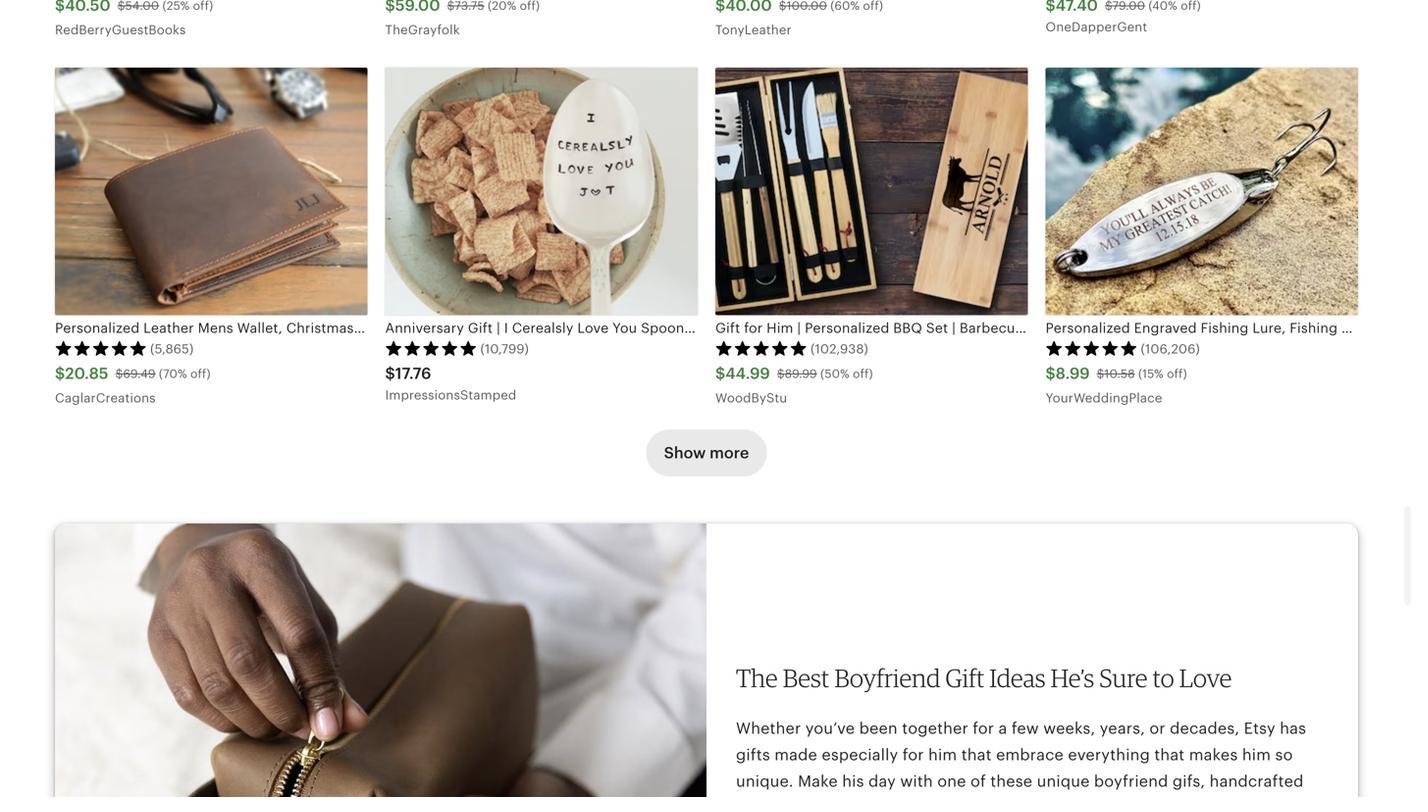 Task type: locate. For each thing, give the bounding box(es) containing it.
thegrayfolk link
[[385, 0, 698, 45]]

$ inside $ 17.76 impressionsstamped
[[385, 365, 395, 383]]

show more
[[664, 445, 749, 462]]

he's
[[1051, 663, 1094, 694]]

0 horizontal spatial off)
[[190, 368, 211, 381]]

$ 8.99 $ 10.58 (15% off)
[[1046, 365, 1187, 383]]

embrace
[[996, 747, 1064, 764]]

5 out of 5 stars image
[[55, 341, 147, 356], [385, 341, 477, 356], [715, 341, 808, 356], [1046, 341, 1138, 356]]

off) right (50%
[[853, 368, 873, 381]]

yourweddingplace
[[1046, 391, 1163, 406]]

him down together
[[928, 747, 957, 764]]

these
[[991, 774, 1033, 791]]

(15%
[[1138, 368, 1164, 381]]

makes
[[1189, 747, 1238, 764]]

a
[[999, 720, 1007, 738]]

weeks,
[[1043, 720, 1096, 738]]

more
[[710, 445, 749, 462]]

off) inside "$ 44.99 $ 89.99 (50% off)"
[[853, 368, 873, 381]]

8.99
[[1056, 365, 1090, 383]]

off) down (106,206)
[[1167, 368, 1187, 381]]

for up with
[[903, 747, 924, 764]]

off) inside $ 8.99 $ 10.58 (15% off)
[[1167, 368, 1187, 381]]

2 horizontal spatial off)
[[1167, 368, 1187, 381]]

woodbystu
[[715, 391, 787, 406]]

(10,799)
[[480, 342, 529, 357]]

caglarcreations
[[55, 391, 156, 406]]

gifs,
[[1173, 774, 1205, 791]]

boyfriend
[[1094, 774, 1168, 791]]

unique.
[[736, 774, 794, 791]]

20.85
[[65, 365, 109, 383]]

5 out of 5 stars image for 20.85
[[55, 341, 147, 356]]

thegrayfolk
[[385, 23, 460, 37]]

whether
[[736, 720, 801, 738]]

for left a
[[973, 720, 994, 738]]

$ inside $ 8.99 $ 10.58 (15% off)
[[1097, 368, 1105, 381]]

3 5 out of 5 stars image from the left
[[715, 341, 808, 356]]

personalized engraved fishing lure, fishing gifts for him, personalized gift, gift for boyfriend, fathers day gift, retirement gift husband image
[[1046, 68, 1358, 316]]

decades,
[[1170, 720, 1240, 738]]

5 out of 5 stars image up 8.99
[[1046, 341, 1138, 356]]

69.49
[[123, 368, 156, 381]]

5 out of 5 stars image up 20.85
[[55, 341, 147, 356]]

1 horizontal spatial him
[[1242, 747, 1271, 764]]

ideas
[[990, 663, 1046, 694]]

2 off) from the left
[[853, 368, 873, 381]]

him
[[928, 747, 957, 764], [1242, 747, 1271, 764]]

2 5 out of 5 stars image from the left
[[385, 341, 477, 356]]

5 out of 5 stars image up the 17.76
[[385, 341, 477, 356]]

5 out of 5 stars image for 44.99
[[715, 341, 808, 356]]

off) right the (70%
[[190, 368, 211, 381]]

5 out of 5 stars image up 44.99
[[715, 341, 808, 356]]

that
[[962, 747, 992, 764], [1155, 747, 1185, 764]]

(70%
[[159, 368, 187, 381]]

boyfriend
[[834, 663, 941, 694]]

of
[[971, 774, 986, 791]]

3 off) from the left
[[1167, 368, 1187, 381]]

unique
[[1037, 774, 1090, 791]]

gift
[[946, 663, 985, 694]]

etsy
[[1244, 720, 1276, 738]]

1 horizontal spatial off)
[[853, 368, 873, 381]]

44.99
[[726, 365, 770, 383]]

0 horizontal spatial for
[[903, 747, 924, 764]]

$
[[55, 365, 65, 383], [385, 365, 395, 383], [715, 365, 726, 383], [1046, 365, 1056, 383], [115, 368, 123, 381], [777, 368, 785, 381], [1097, 368, 1105, 381]]

(102,938)
[[811, 342, 868, 357]]

0 horizontal spatial that
[[962, 747, 992, 764]]

1 horizontal spatial that
[[1155, 747, 1185, 764]]

1 off) from the left
[[190, 368, 211, 381]]

personalized leather mens wallet, christmas gift for boyfriend, him, husband, father, dad, handwriting engraved custom anniversary wallet image
[[55, 68, 368, 316]]

$ inside "$ 44.99 $ 89.99 (50% off)"
[[777, 368, 785, 381]]

off)
[[190, 368, 211, 381], [853, 368, 873, 381], [1167, 368, 1187, 381]]

whether you've been together for a few weeks, years, or decades, etsy has gifts made especially for him that embrace everything that makes him so unique. make his day with one of these unique boyfriend gifs, handcraft
[[736, 720, 1306, 798]]

2 him from the left
[[1242, 747, 1271, 764]]

1 vertical spatial for
[[903, 747, 924, 764]]

anniversary gift | i cerealsly love you spoon | valentine's day gift | couple's gift | gift for boyfriend | gift for husband under 30 image
[[385, 68, 698, 316]]

especially
[[822, 747, 898, 764]]

that down or
[[1155, 747, 1185, 764]]

89.99
[[785, 368, 817, 381]]

1 5 out of 5 stars image from the left
[[55, 341, 147, 356]]

1 that from the left
[[962, 747, 992, 764]]

redberryguestbooks
[[55, 23, 186, 37]]

impressionsstamped
[[385, 388, 517, 403]]

make
[[798, 774, 838, 791]]

17.76
[[395, 365, 431, 383]]

few
[[1012, 720, 1039, 738]]

$ 17.76 impressionsstamped
[[385, 365, 517, 403]]

$ inside $ 20.85 $ 69.49 (70% off)
[[115, 368, 123, 381]]

off) inside $ 20.85 $ 69.49 (70% off)
[[190, 368, 211, 381]]

that up of
[[962, 747, 992, 764]]

0 vertical spatial for
[[973, 720, 994, 738]]

4 5 out of 5 stars image from the left
[[1046, 341, 1138, 356]]

5 out of 5 stars image for 8.99
[[1046, 341, 1138, 356]]

0 horizontal spatial him
[[928, 747, 957, 764]]

1 horizontal spatial for
[[973, 720, 994, 738]]

or
[[1150, 720, 1166, 738]]

onedappergent
[[1046, 20, 1148, 34]]

for
[[973, 720, 994, 738], [903, 747, 924, 764]]

him down etsy
[[1242, 747, 1271, 764]]



Task type: vqa. For each thing, say whether or not it's contained in the screenshot.
off)
yes



Task type: describe. For each thing, give the bounding box(es) containing it.
with
[[900, 774, 933, 791]]

10.58
[[1105, 368, 1135, 381]]

(5,865)
[[150, 342, 194, 357]]

love
[[1179, 663, 1232, 694]]

(106,206)
[[1141, 342, 1200, 357]]

shop the best boyfriend gifts image
[[55, 524, 707, 798]]

$ 44.99 $ 89.99 (50% off)
[[715, 365, 873, 383]]

2 that from the left
[[1155, 747, 1185, 764]]

you've
[[805, 720, 855, 738]]

one
[[937, 774, 966, 791]]

the
[[736, 663, 778, 694]]

to
[[1153, 663, 1174, 694]]

gifts
[[736, 747, 770, 764]]

show
[[664, 445, 706, 462]]

sure
[[1099, 663, 1148, 694]]

$ 20.85 $ 69.49 (70% off)
[[55, 365, 211, 383]]

onedappergent link
[[1046, 0, 1358, 42]]

so
[[1275, 747, 1293, 764]]

his
[[842, 774, 864, 791]]

been
[[859, 720, 898, 738]]

off) for 20.85
[[190, 368, 211, 381]]

(50%
[[821, 368, 850, 381]]

off) for 44.99
[[853, 368, 873, 381]]

the best boyfriend gift ideas he's sure to love
[[736, 663, 1232, 694]]

show more link
[[646, 430, 767, 477]]

tonyleather
[[715, 23, 792, 37]]

everything
[[1068, 747, 1150, 764]]

off) for 8.99
[[1167, 368, 1187, 381]]

has
[[1280, 720, 1306, 738]]

years,
[[1100, 720, 1145, 738]]

gift for him | personalized bbq set | barbecue gift | personalized gift | fathers day gift | housewarming gift | boyfriend gift | birthday image
[[715, 68, 1028, 316]]

tonyleather link
[[715, 0, 1028, 45]]

made
[[775, 747, 818, 764]]

1 him from the left
[[928, 747, 957, 764]]

day
[[869, 774, 896, 791]]

redberryguestbooks link
[[55, 0, 368, 45]]

together
[[902, 720, 969, 738]]

best
[[783, 663, 830, 694]]



